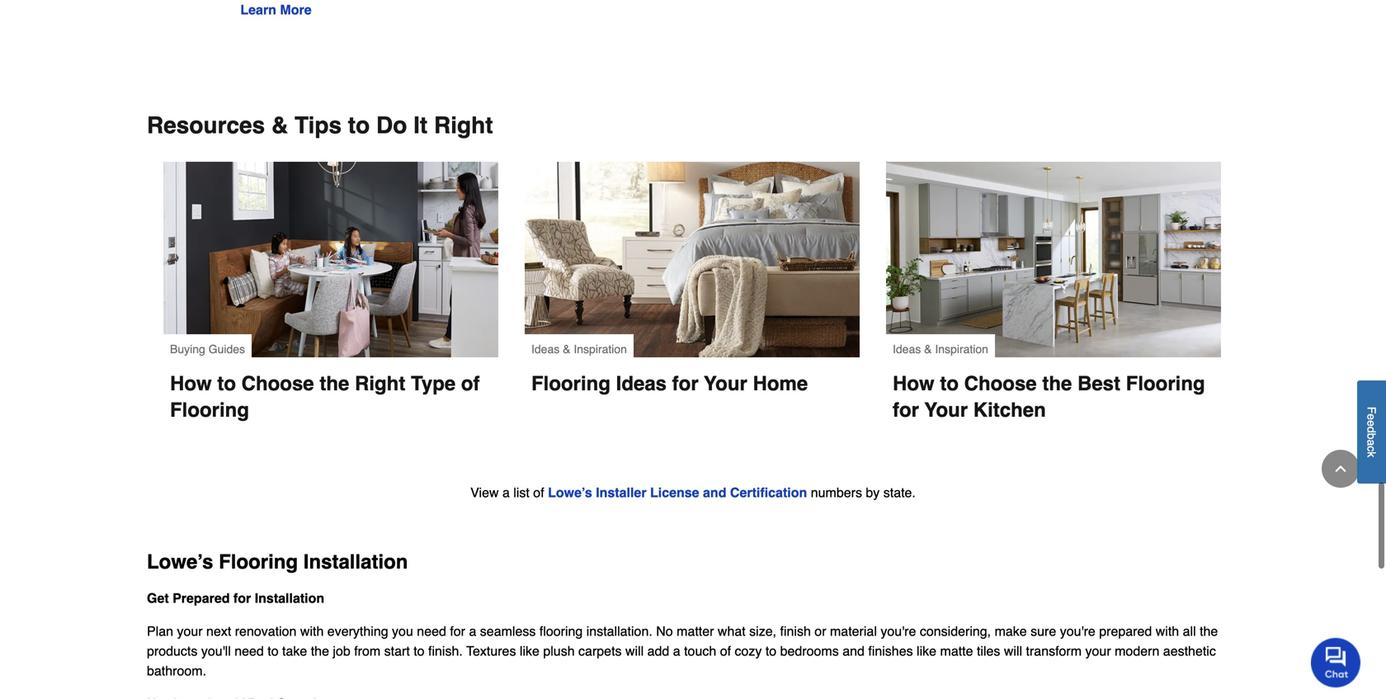 Task type: vqa. For each thing, say whether or not it's contained in the screenshot.
Add
yes



Task type: describe. For each thing, give the bounding box(es) containing it.
do
[[376, 112, 407, 139]]

resources & tips to do it right
[[147, 112, 493, 139]]

tiles
[[977, 644, 1001, 659]]

c
[[1366, 446, 1379, 452]]

everything
[[327, 624, 388, 639]]

how for flooring
[[170, 372, 212, 395]]

0 vertical spatial right
[[434, 112, 493, 139]]

size,
[[750, 624, 777, 639]]

for inside how to choose the best flooring for your kitchen
[[893, 399, 919, 421]]

finish.
[[428, 644, 463, 659]]

prepared
[[1100, 624, 1152, 639]]

inspiration for to
[[935, 343, 989, 356]]

by
[[866, 485, 880, 500]]

you
[[392, 624, 413, 639]]

2 with from the left
[[1156, 624, 1180, 639]]

1 vertical spatial installation
[[255, 591, 324, 606]]

choose for flooring
[[242, 372, 314, 395]]

list
[[514, 485, 530, 500]]

products
[[147, 644, 198, 659]]

to inside how to choose the best flooring for your kitchen
[[940, 372, 959, 395]]

next
[[206, 624, 231, 639]]

modern
[[1115, 644, 1160, 659]]

it
[[414, 112, 428, 139]]

1 horizontal spatial need
[[417, 624, 446, 639]]

1 horizontal spatial ideas
[[616, 372, 667, 395]]

buying
[[170, 343, 205, 356]]

get
[[147, 591, 169, 606]]

guides
[[209, 343, 245, 356]]

what
[[718, 624, 746, 639]]

certification
[[730, 485, 807, 500]]

bathroom.
[[147, 663, 206, 679]]

1 horizontal spatial your
[[1086, 644, 1111, 659]]

1 e from the top
[[1366, 414, 1379, 420]]

1 with from the left
[[300, 624, 324, 639]]

a right add on the bottom left of the page
[[673, 644, 681, 659]]

learn
[[240, 2, 276, 17]]

ideas & inspiration for flooring
[[532, 343, 627, 356]]

home
[[753, 372, 808, 395]]

carpets
[[579, 644, 622, 659]]

flooring ideas for your home
[[532, 372, 808, 395]]

sure
[[1031, 624, 1057, 639]]

best
[[1078, 372, 1121, 395]]

scroll to top element
[[1322, 450, 1360, 488]]

installer
[[596, 485, 647, 500]]

finishes
[[869, 644, 913, 659]]

learn more
[[240, 2, 312, 17]]

of inside how to choose the right type of flooring
[[461, 372, 480, 395]]

how for your
[[893, 372, 935, 395]]

chat invite button image
[[1311, 637, 1362, 688]]

matte
[[940, 644, 974, 659]]

kitchen
[[974, 399, 1046, 421]]

a up the textures
[[469, 624, 477, 639]]

1 vertical spatial lowe's
[[147, 551, 213, 573]]

to inside how to choose the right type of flooring
[[217, 372, 236, 395]]

chevron up image
[[1333, 461, 1349, 477]]

material
[[830, 624, 877, 639]]

choose for your
[[965, 372, 1037, 395]]

k
[[1366, 452, 1379, 458]]

dark engineered flooring in a bedroom with camel brown bed, furniture and light gray comforter. image
[[525, 162, 860, 358]]

2 you're from the left
[[1060, 624, 1096, 639]]

of inside plan your next renovation with everything you need for a seamless flooring installation. no matter what size, finish or material you're considering, make sure you're prepared with all the products you'll need to take the job from start to finish. textures like plush carpets will add a touch of cozy to bedrooms and finishes like matte tiles will transform your modern aesthetic bathroom.
[[720, 644, 731, 659]]

view a list of lowe's installer license and certification numbers by state.
[[471, 485, 916, 500]]

flooring inside how to choose the right type of flooring
[[170, 399, 249, 421]]

how to choose the right type of flooring
[[170, 372, 485, 421]]

buying guides
[[170, 343, 245, 356]]

aesthetic
[[1164, 644, 1216, 659]]

take
[[282, 644, 307, 659]]

lowe's installer license and certification link
[[548, 485, 807, 500]]

0 vertical spatial your
[[177, 624, 203, 639]]

numbers
[[811, 485, 862, 500]]

& for flooring
[[563, 343, 571, 356]]



Task type: locate. For each thing, give the bounding box(es) containing it.
and inside plan your next renovation with everything you need for a seamless flooring installation. no matter what size, finish or material you're considering, make sure you're prepared with all the products you'll need to take the job from start to finish. textures like plush carpets will add a touch of cozy to bedrooms and finishes like matte tiles will transform your modern aesthetic bathroom.
[[843, 644, 865, 659]]

to
[[348, 112, 370, 139], [217, 372, 236, 395], [940, 372, 959, 395], [268, 644, 279, 659], [414, 644, 425, 659], [766, 644, 777, 659]]

0 vertical spatial need
[[417, 624, 446, 639]]

plan your next renovation with everything you need for a seamless flooring installation. no matter what size, finish or material you're considering, make sure you're prepared with all the products you'll need to take the job from start to finish. textures like plush carpets will add a touch of cozy to bedrooms and finishes like matte tiles will transform your modern aesthetic bathroom.
[[147, 624, 1218, 679]]

all
[[1183, 624, 1196, 639]]

state.
[[884, 485, 916, 500]]

ideas for flooring ideas for your home
[[532, 343, 560, 356]]

flooring
[[532, 372, 611, 395], [1126, 372, 1206, 395], [170, 399, 249, 421], [219, 551, 298, 573]]

&
[[272, 112, 288, 139], [563, 343, 571, 356], [924, 343, 932, 356]]

of down what
[[720, 644, 731, 659]]

1 vertical spatial your
[[925, 399, 968, 421]]

1 horizontal spatial right
[[434, 112, 493, 139]]

1 horizontal spatial your
[[925, 399, 968, 421]]

for
[[672, 372, 699, 395], [893, 399, 919, 421], [234, 591, 251, 606], [450, 624, 466, 639]]

with left "all"
[[1156, 624, 1180, 639]]

no
[[656, 624, 673, 639]]

0 horizontal spatial right
[[355, 372, 405, 395]]

touch
[[684, 644, 717, 659]]

and right license
[[703, 485, 727, 500]]

right right the "it" at the top left
[[434, 112, 493, 139]]

two girls sitting sitting at a kitchen table being served food by their mother. image
[[163, 162, 499, 358]]

2 horizontal spatial of
[[720, 644, 731, 659]]

make
[[995, 624, 1027, 639]]

need
[[417, 624, 446, 639], [235, 644, 264, 659]]

lowe's up prepared
[[147, 551, 213, 573]]

how inside how to choose the best flooring for your kitchen
[[893, 372, 935, 395]]

0 vertical spatial lowe's
[[548, 485, 592, 500]]

1 vertical spatial right
[[355, 372, 405, 395]]

installation
[[304, 551, 408, 573], [255, 591, 324, 606]]

e up d
[[1366, 414, 1379, 420]]

for inside plan your next renovation with everything you need for a seamless flooring installation. no matter what size, finish or material you're considering, make sure you're prepared with all the products you'll need to take the job from start to finish. textures like plush carpets will add a touch of cozy to bedrooms and finishes like matte tiles will transform your modern aesthetic bathroom.
[[450, 624, 466, 639]]

2 horizontal spatial ideas
[[893, 343, 921, 356]]

1 horizontal spatial ideas & inspiration
[[893, 343, 989, 356]]

0 horizontal spatial you're
[[881, 624, 916, 639]]

the
[[320, 372, 349, 395], [1043, 372, 1072, 395], [1200, 624, 1218, 639], [311, 644, 329, 659]]

add
[[648, 644, 670, 659]]

like left plush
[[520, 644, 540, 659]]

will left add on the bottom left of the page
[[626, 644, 644, 659]]

0 horizontal spatial ideas
[[532, 343, 560, 356]]

like left matte at the right bottom of the page
[[917, 644, 937, 659]]

need up finish.
[[417, 624, 446, 639]]

1 horizontal spatial like
[[917, 644, 937, 659]]

& for how
[[924, 343, 932, 356]]

d
[[1366, 427, 1379, 433]]

choose up kitchen
[[965, 372, 1037, 395]]

2 vertical spatial of
[[720, 644, 731, 659]]

0 vertical spatial your
[[704, 372, 748, 395]]

installation up everything
[[304, 551, 408, 573]]

cement floors are a durable surface for floors in a kitchen. image
[[886, 162, 1222, 358]]

renovation
[[235, 624, 297, 639]]

f e e d b a c k button
[[1358, 381, 1387, 484]]

0 horizontal spatial with
[[300, 624, 324, 639]]

get prepared for installation
[[147, 591, 324, 606]]

1 how from the left
[[170, 372, 212, 395]]

you're up finishes
[[881, 624, 916, 639]]

inspiration
[[574, 343, 627, 356], [935, 343, 989, 356]]

0 horizontal spatial of
[[461, 372, 480, 395]]

your up the products
[[177, 624, 203, 639]]

ideas for how to choose the best flooring for your kitchen
[[893, 343, 921, 356]]

1 horizontal spatial with
[[1156, 624, 1180, 639]]

of
[[461, 372, 480, 395], [533, 485, 544, 500], [720, 644, 731, 659]]

how
[[170, 372, 212, 395], [893, 372, 935, 395]]

inspiration up flooring ideas for your home
[[574, 343, 627, 356]]

1 inspiration from the left
[[574, 343, 627, 356]]

2 choose from the left
[[965, 372, 1037, 395]]

2 horizontal spatial &
[[924, 343, 932, 356]]

you're up transform
[[1060, 624, 1096, 639]]

lowe's
[[548, 485, 592, 500], [147, 551, 213, 573]]

1 horizontal spatial inspiration
[[935, 343, 989, 356]]

need down renovation at the left bottom of page
[[235, 644, 264, 659]]

textures
[[466, 644, 516, 659]]

flooring inside how to choose the best flooring for your kitchen
[[1126, 372, 1206, 395]]

from
[[354, 644, 381, 659]]

your left home
[[704, 372, 748, 395]]

f
[[1366, 407, 1379, 414]]

lowe's flooring installation
[[147, 551, 408, 573]]

or
[[815, 624, 827, 639]]

lowe's right list
[[548, 485, 592, 500]]

inspiration for ideas
[[574, 343, 627, 356]]

of right list
[[533, 485, 544, 500]]

0 horizontal spatial will
[[626, 644, 644, 659]]

choose
[[242, 372, 314, 395], [965, 372, 1037, 395]]

2 how from the left
[[893, 372, 935, 395]]

0 horizontal spatial choose
[[242, 372, 314, 395]]

type
[[411, 372, 456, 395]]

view
[[471, 485, 499, 500]]

0 horizontal spatial your
[[704, 372, 748, 395]]

0 horizontal spatial like
[[520, 644, 540, 659]]

plush
[[543, 644, 575, 659]]

ideas
[[532, 343, 560, 356], [893, 343, 921, 356], [616, 372, 667, 395]]

tips
[[295, 112, 342, 139]]

0 horizontal spatial need
[[235, 644, 264, 659]]

1 horizontal spatial &
[[563, 343, 571, 356]]

your down prepared
[[1086, 644, 1111, 659]]

0 horizontal spatial and
[[703, 485, 727, 500]]

1 horizontal spatial choose
[[965, 372, 1037, 395]]

a up k
[[1366, 440, 1379, 446]]

right inside how to choose the right type of flooring
[[355, 372, 405, 395]]

ideas & inspiration for how
[[893, 343, 989, 356]]

your inside how to choose the best flooring for your kitchen
[[925, 399, 968, 421]]

bedrooms
[[780, 644, 839, 659]]

the inside how to choose the best flooring for your kitchen
[[1043, 372, 1072, 395]]

ideas & inspiration
[[532, 343, 627, 356], [893, 343, 989, 356]]

and down material
[[843, 644, 865, 659]]

1 ideas & inspiration from the left
[[532, 343, 627, 356]]

you'll
[[201, 644, 231, 659]]

0 horizontal spatial ideas & inspiration
[[532, 343, 627, 356]]

b
[[1366, 433, 1379, 440]]

e
[[1366, 414, 1379, 420], [1366, 420, 1379, 427]]

with
[[300, 624, 324, 639], [1156, 624, 1180, 639]]

your
[[177, 624, 203, 639], [1086, 644, 1111, 659]]

inspiration up kitchen
[[935, 343, 989, 356]]

0 horizontal spatial &
[[272, 112, 288, 139]]

matter
[[677, 624, 714, 639]]

2 like from the left
[[917, 644, 937, 659]]

finish
[[780, 624, 811, 639]]

1 horizontal spatial of
[[533, 485, 544, 500]]

2 ideas & inspiration from the left
[[893, 343, 989, 356]]

1 horizontal spatial you're
[[1060, 624, 1096, 639]]

learn more link
[[240, 2, 312, 17]]

your
[[704, 372, 748, 395], [925, 399, 968, 421]]

1 horizontal spatial will
[[1004, 644, 1023, 659]]

a left list
[[503, 485, 510, 500]]

1 vertical spatial need
[[235, 644, 264, 659]]

cozy
[[735, 644, 762, 659]]

0 horizontal spatial your
[[177, 624, 203, 639]]

1 like from the left
[[520, 644, 540, 659]]

1 you're from the left
[[881, 624, 916, 639]]

considering,
[[920, 624, 991, 639]]

1 vertical spatial your
[[1086, 644, 1111, 659]]

plan
[[147, 624, 173, 639]]

2 e from the top
[[1366, 420, 1379, 427]]

start
[[384, 644, 410, 659]]

e up b on the bottom of page
[[1366, 420, 1379, 427]]

seamless
[[480, 624, 536, 639]]

0 horizontal spatial inspiration
[[574, 343, 627, 356]]

choose inside how to choose the best flooring for your kitchen
[[965, 372, 1037, 395]]

1 horizontal spatial lowe's
[[548, 485, 592, 500]]

right
[[434, 112, 493, 139], [355, 372, 405, 395]]

of right type
[[461, 372, 480, 395]]

you're
[[881, 624, 916, 639], [1060, 624, 1096, 639]]

1 horizontal spatial and
[[843, 644, 865, 659]]

0 vertical spatial installation
[[304, 551, 408, 573]]

1 choose from the left
[[242, 372, 314, 395]]

job
[[333, 644, 351, 659]]

flooring
[[540, 624, 583, 639]]

2 will from the left
[[1004, 644, 1023, 659]]

installation.
[[587, 624, 653, 639]]

choose down guides
[[242, 372, 314, 395]]

0 vertical spatial and
[[703, 485, 727, 500]]

will
[[626, 644, 644, 659], [1004, 644, 1023, 659]]

0 horizontal spatial lowe's
[[147, 551, 213, 573]]

more
[[280, 2, 312, 17]]

a inside button
[[1366, 440, 1379, 446]]

a
[[1366, 440, 1379, 446], [503, 485, 510, 500], [469, 624, 477, 639], [673, 644, 681, 659]]

1 vertical spatial and
[[843, 644, 865, 659]]

0 horizontal spatial how
[[170, 372, 212, 395]]

resources
[[147, 112, 265, 139]]

1 vertical spatial of
[[533, 485, 544, 500]]

transform
[[1026, 644, 1082, 659]]

prepared
[[173, 591, 230, 606]]

your left kitchen
[[925, 399, 968, 421]]

2 inspiration from the left
[[935, 343, 989, 356]]

1 will from the left
[[626, 644, 644, 659]]

choose inside how to choose the right type of flooring
[[242, 372, 314, 395]]

the inside how to choose the right type of flooring
[[320, 372, 349, 395]]

license
[[650, 485, 700, 500]]

installation down lowe's flooring installation at the bottom of the page
[[255, 591, 324, 606]]

1 horizontal spatial how
[[893, 372, 935, 395]]

right left type
[[355, 372, 405, 395]]

f e e d b a c k
[[1366, 407, 1379, 458]]

how to choose the best flooring for your kitchen
[[893, 372, 1211, 421]]

how inside how to choose the right type of flooring
[[170, 372, 212, 395]]

0 vertical spatial of
[[461, 372, 480, 395]]

will down make
[[1004, 644, 1023, 659]]

with up take at the left of page
[[300, 624, 324, 639]]



